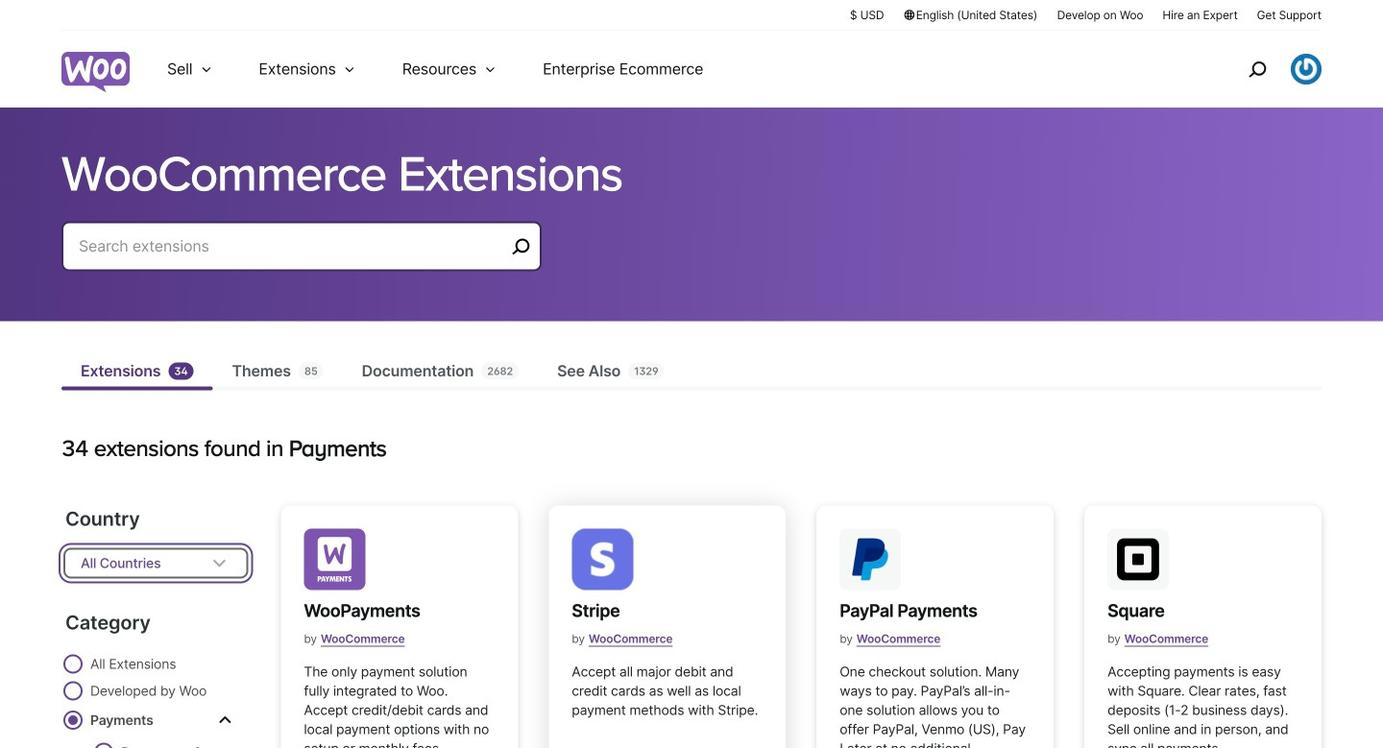 Task type: locate. For each thing, give the bounding box(es) containing it.
search image
[[1242, 54, 1273, 85]]

show subcategories image
[[218, 712, 232, 727]]

None search field
[[61, 221, 542, 294]]

open account menu image
[[1291, 54, 1322, 85]]



Task type: vqa. For each thing, say whether or not it's contained in the screenshot.
Open account menu Image
yes



Task type: describe. For each thing, give the bounding box(es) containing it.
Search extensions search field
[[79, 233, 505, 260]]

angle down image
[[208, 552, 231, 575]]

service navigation menu element
[[1208, 38, 1322, 100]]

Filter countries field
[[63, 548, 248, 579]]



